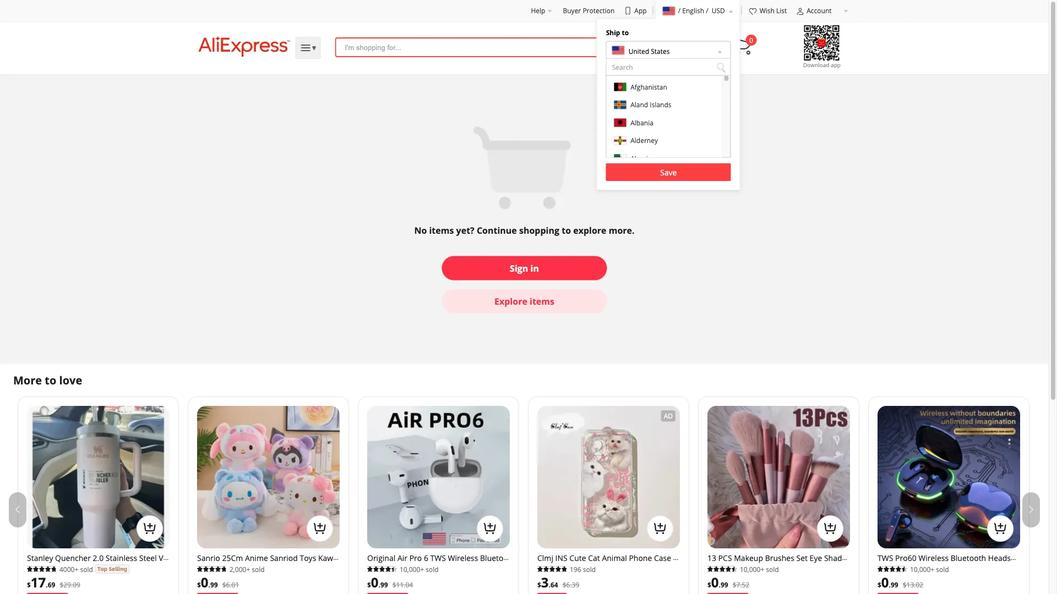 Task type: vqa. For each thing, say whether or not it's contained in the screenshot.
First come, 50% off's the First
no



Task type: describe. For each thing, give the bounding box(es) containing it.
shado
[[824, 554, 847, 564]]

$ for $ 0 . 99 $11.04
[[367, 581, 371, 590]]

continue
[[477, 225, 517, 237]]

4000+
[[59, 565, 78, 574]]

us
[[629, 141, 638, 150]]

. for $ 0 . 99 $6.01
[[208, 581, 210, 590]]

cup
[[36, 585, 51, 595]]

android
[[446, 575, 474, 585]]

cuum
[[27, 564, 47, 575]]

algeria
[[630, 154, 652, 163]]

in
[[531, 262, 539, 274]]

10,000+ for headset
[[400, 565, 424, 574]]

13 pcs makeup brushes set eye shado w foundation women cosmetic brush eyeshadow blush beauty soft make up tools bag
[[708, 554, 847, 595]]

earbuds inside original air pro 6 tws wireless bluetoo th earphones headphones mini earpon e headset for xiaomi android apple ip hone earbuds
[[388, 585, 417, 595]]

. for $ 17 . 69 $29.09
[[46, 581, 48, 590]]

1 horizontal spatial usd
[[712, 6, 725, 15]]

english
[[682, 6, 704, 15]]

plus
[[598, 575, 613, 585]]

stainless
[[106, 554, 137, 564]]

explore
[[494, 295, 527, 307]]

with inside tws pro60 wireless bluetooth headset with mic earbuds noise cancelling ster eo bluetooth earphones air pro 60 wir eless headphones
[[878, 564, 893, 575]]

wish list link
[[749, 6, 787, 16]]

sanriod
[[270, 554, 298, 564]]

x inside the sanrio 25cm anime sanriod toys kawai i kuromi mymelody cinnamorol plush s oft stuffed animals doll plushie pillow x mas gift decor
[[335, 575, 340, 585]]

soft inside clmj ins cute cat animal phone case f or iphone 13 pro 11 12 mini 14 x xs ma x xr se 2020 7 8 plus soft silicone prote ctive cover
[[615, 575, 629, 585]]

stanley
[[27, 554, 53, 564]]

earphones inside tws pro60 wireless bluetooth headset with mic earbuds noise cancelling ster eo bluetooth earphones air pro 60 wir eless headphones
[[926, 575, 965, 585]]

mini inside clmj ins cute cat animal phone case f or iphone 13 pro 11 12 mini 14 x xs ma x xr se 2020 7 8 plus soft silicone prote ctive cover
[[621, 564, 637, 575]]

explore
[[573, 225, 607, 237]]

decor
[[229, 585, 251, 595]]

12
[[610, 564, 619, 575]]

kawai
[[318, 554, 340, 564]]

$ for $ 0 . 99 $7.52
[[708, 581, 711, 590]]

$11.04
[[392, 581, 413, 590]]

2,000+
[[230, 565, 250, 574]]

toys
[[300, 554, 316, 564]]

2 / from the left
[[706, 6, 708, 15]]

10,000+ sold for noise
[[910, 565, 949, 574]]

prote
[[660, 575, 680, 585]]

sign in
[[510, 262, 539, 274]]

$ 3 . 64 $6.39
[[537, 574, 579, 592]]

mini inside original air pro 6 tws wireless bluetoo th earphones headphones mini earpon e headset for xiaomi android apple ip hone earbuds
[[465, 564, 481, 575]]

size image for wish list
[[749, 7, 758, 16]]

united states
[[629, 47, 670, 56]]

pro60
[[895, 554, 917, 564]]

states
[[651, 47, 670, 56]]

1 vertical spatial usd
[[610, 141, 624, 150]]

explore items link
[[442, 289, 607, 314]]

buyer
[[563, 6, 581, 15]]

$7.52
[[733, 581, 750, 590]]

headset inside tws pro60 wireless bluetooth headset with mic earbuds noise cancelling ster eo bluetooth earphones air pro 60 wir eless headphones
[[988, 554, 1018, 564]]

headphones inside original air pro 6 tws wireless bluetoo th earphones headphones mini earpon e headset for xiaomi android apple ip hone earbuds
[[417, 564, 463, 575]]

women
[[759, 564, 787, 575]]

headphones inside tws pro60 wireless bluetooth headset with mic earbuds noise cancelling ster eo bluetooth earphones air pro 60 wir eless headphones
[[898, 585, 944, 595]]

no items yet? continue shopping to explore more.
[[414, 225, 635, 237]]

wireless inside original air pro 6 tws wireless bluetoo th earphones headphones mini earpon e headset for xiaomi android apple ip hone earbuds
[[448, 554, 478, 564]]

sold for $ 3 . 64 $6.39
[[583, 565, 596, 574]]

up
[[837, 575, 847, 585]]

2.0
[[93, 554, 104, 564]]

account
[[807, 6, 832, 15]]

$ 0 . 99 $6.01
[[197, 574, 239, 592]]

make
[[815, 575, 835, 585]]

more.
[[609, 225, 635, 237]]

$6.01
[[222, 581, 239, 590]]

brushes
[[765, 554, 795, 564]]

4000+ sold
[[59, 565, 93, 574]]

to for ship to
[[622, 28, 629, 37]]

0 for 13 pcs makeup brushes set eye shado w foundation women cosmetic brush eyeshadow blush beauty soft make up tools bag
[[711, 574, 719, 592]]

iphone
[[547, 564, 572, 575]]

s inside the sanrio 25cm anime sanriod toys kawai i kuromi mymelody cinnamorol plush s oft stuffed animals doll plushie pillow x mas gift decor
[[335, 564, 339, 575]]

tws inside tws pro60 wireless bluetooth headset with mic earbuds noise cancelling ster eo bluetooth earphones air pro 60 wir eless headphones
[[878, 554, 893, 564]]

sold for $ 0 . 99 $7.52
[[766, 565, 779, 574]]

no
[[414, 225, 427, 237]]

aland
[[630, 100, 648, 109]]

united states link
[[606, 41, 731, 60]]

$ for $ 3 . 64 $6.39
[[537, 581, 541, 590]]

soft inside 13 pcs makeup brushes set eye shado w foundation women cosmetic brush eyeshadow blush beauty soft make up tools bag
[[799, 575, 813, 585]]

usd ( us dollar ) link
[[610, 137, 661, 155]]

h
[[163, 575, 169, 585]]

brush
[[824, 564, 845, 575]]

case
[[654, 554, 671, 564]]

6
[[424, 554, 428, 564]]

0 down wish list link
[[749, 36, 753, 45]]

x
[[537, 575, 541, 585]]

w
[[708, 564, 714, 575]]

yet?
[[456, 225, 475, 237]]

earbuds inside tws pro60 wireless bluetooth headset with mic earbuds noise cancelling ster eo bluetooth earphones air pro 60 wir eless headphones
[[910, 564, 939, 575]]

xiaomi
[[419, 575, 444, 585]]

wish list
[[760, 6, 787, 15]]

x inside clmj ins cute cat animal phone case f or iphone 13 pro 11 12 mini 14 x xs ma x xr se 2020 7 8 plus soft silicone prote ctive cover
[[650, 564, 654, 575]]

usd ( us dollar )
[[610, 141, 661, 150]]

$ 0 . 99 $7.52
[[708, 574, 750, 592]]

1 / from the left
[[678, 6, 681, 15]]

plush
[[313, 564, 333, 575]]

help
[[531, 6, 545, 15]]

foundation
[[716, 564, 757, 575]]

items for no
[[429, 225, 454, 237]]

pro inside clmj ins cute cat animal phone case f or iphone 13 pro 11 12 mini 14 x xs ma x xr se 2020 7 8 plus soft silicone prote ctive cover
[[585, 564, 598, 575]]

pro inside tws pro60 wireless bluetooth headset with mic earbuds noise cancelling ster eo bluetooth earphones air pro 60 wir eless headphones
[[979, 575, 991, 585]]

air inside original air pro 6 tws wireless bluetoo th earphones headphones mini earpon e headset for xiaomi android apple ip hone earbuds
[[398, 554, 408, 564]]

. for $ 3 . 64 $6.39
[[549, 581, 551, 590]]

8
[[591, 575, 596, 585]]

language
[[606, 83, 638, 92]]

$ 17 . 69 $29.09
[[27, 574, 80, 592]]

sign
[[510, 262, 528, 274]]

bag
[[729, 585, 742, 595]]

7
[[585, 575, 589, 585]]

afghanistan
[[630, 82, 667, 91]]

pillow
[[312, 575, 333, 585]]

quencher
[[55, 554, 91, 564]]

cancelling
[[964, 564, 1000, 575]]



Task type: locate. For each thing, give the bounding box(es) containing it.
10,000+ down makeup
[[740, 565, 764, 574]]

1 horizontal spatial tws
[[878, 554, 893, 564]]

. inside $ 17 . 69 $29.09
[[46, 581, 48, 590]]

tws inside original air pro 6 tws wireless bluetoo th earphones headphones mini earpon e headset for xiaomi android apple ip hone earbuds
[[430, 554, 446, 564]]

1 mini from the left
[[465, 564, 481, 575]]

headphones down mic
[[898, 585, 944, 595]]

0 vertical spatial bluetooth
[[951, 554, 986, 564]]

sold for $ 0 . 99 $11.04
[[426, 565, 439, 574]]

animal
[[602, 554, 627, 564]]

mas
[[197, 585, 212, 595]]

3 sold from the left
[[426, 565, 439, 574]]

$ inside $ 0 . 99 $6.01
[[197, 581, 201, 590]]

1 99 from the left
[[210, 581, 218, 590]]

0 horizontal spatial earbuds
[[388, 585, 417, 595]]

1 horizontal spatial earbuds
[[910, 564, 939, 575]]

soft down 12
[[615, 575, 629, 585]]

mini left 14
[[621, 564, 637, 575]]

usd right english
[[712, 6, 725, 15]]

makeup
[[734, 554, 763, 564]]

headset inside original air pro 6 tws wireless bluetoo th earphones headphones mini earpon e headset for xiaomi android apple ip hone earbuds
[[374, 575, 403, 585]]

10,000+ for blush
[[740, 565, 764, 574]]

1 horizontal spatial 10,000+
[[740, 565, 764, 574]]

wish
[[760, 6, 775, 15]]

1 vertical spatial earbuds
[[388, 585, 417, 595]]

$ left cup
[[27, 581, 31, 590]]

x
[[650, 564, 654, 575], [335, 575, 340, 585]]

6 . from the left
[[889, 581, 891, 590]]

0 vertical spatial headphones
[[417, 564, 463, 575]]

99 for bag
[[721, 581, 728, 590]]

travel
[[96, 575, 118, 585]]

196
[[570, 565, 581, 574]]

aland islands
[[630, 100, 671, 109]]

13 inside 13 pcs makeup brushes set eye shado w foundation women cosmetic brush eyeshadow blush beauty soft make up tools bag
[[708, 554, 716, 564]]

size image left wish
[[749, 7, 758, 16]]

sold for $ 0 . 99 $6.01
[[252, 565, 265, 574]]

earbuds
[[910, 564, 939, 575], [388, 585, 417, 595]]

0 horizontal spatial items
[[429, 225, 454, 237]]

mini up android
[[465, 564, 481, 575]]

1 vertical spatial items
[[530, 295, 554, 307]]

0 left bag
[[711, 574, 719, 592]]

0 horizontal spatial size image
[[749, 7, 758, 16]]

earphones
[[377, 564, 415, 575], [926, 575, 965, 585]]

items right "no"
[[429, 225, 454, 237]]

$ down th
[[367, 581, 371, 590]]

$ down i
[[197, 581, 201, 590]]

$ for $ 0 . 99 $6.01
[[197, 581, 201, 590]]

0 horizontal spatial x
[[335, 575, 340, 585]]

s up h
[[163, 564, 167, 575]]

99 right 'eo'
[[891, 581, 898, 590]]

pro left 6
[[410, 554, 422, 564]]

3 10,000+ from the left
[[910, 565, 935, 574]]

$29.09
[[60, 581, 80, 590]]

x left xs
[[650, 564, 654, 575]]

99 inside the $ 0 . 99 $13.02
[[891, 581, 898, 590]]

1 horizontal spatial to
[[562, 225, 571, 237]]

currency
[[606, 123, 636, 132]]

1 horizontal spatial s
[[335, 564, 339, 575]]

silicone
[[631, 575, 658, 585]]

1 horizontal spatial soft
[[799, 575, 813, 585]]

eyeshadow
[[708, 575, 748, 585]]

$ left xr
[[537, 581, 541, 590]]

app link
[[624, 6, 647, 16]]

5 . from the left
[[719, 581, 721, 590]]

10,000+ up for
[[400, 565, 424, 574]]

sold for $ 0 . 99 $13.02
[[936, 565, 949, 574]]

wireless up android
[[448, 554, 478, 564]]

4 99 from the left
[[891, 581, 898, 590]]

sold down brushes
[[766, 565, 779, 574]]

3 . from the left
[[379, 581, 380, 590]]

10,000+ sold for foundation
[[740, 565, 779, 574]]

earphones down noise
[[926, 575, 965, 585]]

tws right 6
[[430, 554, 446, 564]]

5 $ from the left
[[708, 581, 711, 590]]

. inside $ 0 . 99 $6.01
[[208, 581, 210, 590]]

1 horizontal spatial mini
[[621, 564, 637, 575]]

1 vertical spatial air
[[967, 575, 977, 585]]

0 for tws pro60 wireless bluetooth headset with mic earbuds noise cancelling ster eo bluetooth earphones air pro 60 wir eless headphones
[[882, 574, 889, 592]]

10,000+ sold down 6
[[400, 565, 439, 574]]

s inside stanley quencher 2.0  stainless steel va cuum insulated tumbler with lid and s traw 40oz thermal travel mug coffee h ot cup
[[163, 564, 167, 575]]

/ english / usd
[[678, 6, 725, 15]]

2 99 from the left
[[380, 581, 388, 590]]

/
[[678, 6, 681, 15], [706, 6, 708, 15]]

4 sold from the left
[[583, 565, 596, 574]]

2 10,000+ sold from the left
[[740, 565, 779, 574]]

beauty
[[772, 575, 797, 585]]

1 horizontal spatial headset
[[988, 554, 1018, 564]]

99 inside $ 0 . 99 $6.01
[[210, 581, 218, 590]]

soft down cosmetic
[[799, 575, 813, 585]]

. for $ 0 . 99 $11.04
[[379, 581, 380, 590]]

0 horizontal spatial tws
[[430, 554, 446, 564]]

1 $ from the left
[[27, 581, 31, 590]]

original air pro 6 tws wireless bluetoo th earphones headphones mini earpon e headset for xiaomi android apple ip hone earbuds
[[367, 554, 509, 595]]

earbuds down for
[[388, 585, 417, 595]]

$ inside $ 17 . 69 $29.09
[[27, 581, 31, 590]]

$ inside $ 0 . 99 $7.52
[[708, 581, 711, 590]]

I'm shopping for... text field
[[345, 39, 712, 56]]

1 horizontal spatial 10,000+ sold
[[740, 565, 779, 574]]

ship
[[606, 28, 620, 37]]

earphones inside original air pro 6 tws wireless bluetoo th earphones headphones mini earpon e headset for xiaomi android apple ip hone earbuds
[[377, 564, 415, 575]]

s down kawai
[[335, 564, 339, 575]]

eye
[[810, 554, 822, 564]]

$ left $13.02
[[878, 581, 882, 590]]

headphones up xiaomi
[[417, 564, 463, 575]]

thermal
[[64, 575, 94, 585]]

99 right e at bottom
[[380, 581, 388, 590]]

1 with from the left
[[117, 564, 132, 575]]

1 10,000+ from the left
[[400, 565, 424, 574]]

e
[[367, 575, 372, 585]]

40oz
[[45, 575, 62, 585]]

2 soft from the left
[[799, 575, 813, 585]]

69
[[48, 581, 55, 590]]

bluetooth up cancelling
[[951, 554, 986, 564]]

sold left cancelling
[[936, 565, 949, 574]]

25cm
[[222, 554, 243, 564]]

for
[[405, 575, 417, 585]]

tools
[[708, 585, 727, 595]]

2 horizontal spatial to
[[622, 28, 629, 37]]

noise
[[941, 564, 962, 575]]

2 . from the left
[[208, 581, 210, 590]]

1 horizontal spatial pro
[[585, 564, 598, 575]]

0 horizontal spatial /
[[678, 6, 681, 15]]

blush
[[750, 575, 770, 585]]

eless
[[878, 585, 896, 595]]

1 horizontal spatial wireless
[[919, 554, 949, 564]]

Search text field
[[606, 58, 731, 76]]

5 sold from the left
[[766, 565, 779, 574]]

ip
[[499, 575, 506, 585]]

3 $ from the left
[[367, 581, 371, 590]]

13 up w
[[708, 554, 716, 564]]

1 vertical spatial bluetooth
[[889, 575, 924, 585]]

1 vertical spatial to
[[562, 225, 571, 237]]

0 horizontal spatial soft
[[615, 575, 629, 585]]

0 horizontal spatial headset
[[374, 575, 403, 585]]

99 inside $ 0 . 99 $11.04
[[380, 581, 388, 590]]

2 $ from the left
[[197, 581, 201, 590]]

1 horizontal spatial earphones
[[926, 575, 965, 585]]

0 horizontal spatial usd
[[610, 141, 624, 150]]

pro up 8
[[585, 564, 598, 575]]

dollar
[[639, 141, 658, 150]]

. inside $ 3 . 64 $6.39
[[549, 581, 551, 590]]

1 horizontal spatial x
[[650, 564, 654, 575]]

animals
[[237, 575, 266, 585]]

ins
[[555, 554, 568, 564]]

10,000+ for earphones
[[910, 565, 935, 574]]

99 right oft
[[210, 581, 218, 590]]

1 s from the left
[[163, 564, 167, 575]]

1 sold from the left
[[80, 565, 93, 574]]

ma
[[667, 564, 678, 575]]

size image inside account link
[[796, 7, 805, 16]]

to for more to love
[[45, 373, 56, 388]]

sold up thermal at the left of page
[[80, 565, 93, 574]]

sold up '7'
[[583, 565, 596, 574]]

to left love
[[45, 373, 56, 388]]

2 10,000+ from the left
[[740, 565, 764, 574]]

shopping
[[519, 225, 559, 237]]

to left explore
[[562, 225, 571, 237]]

2 horizontal spatial 10,000+ sold
[[910, 565, 949, 574]]

f
[[673, 554, 677, 564]]

10,000+ up $13.02
[[910, 565, 935, 574]]

sanrio
[[197, 554, 220, 564]]

1 horizontal spatial with
[[878, 564, 893, 575]]

$ inside the $ 0 . 99 $13.02
[[878, 581, 882, 590]]

2 mini from the left
[[621, 564, 637, 575]]

2 with from the left
[[878, 564, 893, 575]]

0 vertical spatial items
[[429, 225, 454, 237]]

0 horizontal spatial earphones
[[377, 564, 415, 575]]

hone
[[367, 585, 386, 595]]

1 vertical spatial headset
[[374, 575, 403, 585]]

/ left english
[[678, 6, 681, 15]]

99 inside $ 0 . 99 $7.52
[[721, 581, 728, 590]]

steel
[[139, 554, 157, 564]]

0 vertical spatial earbuds
[[910, 564, 939, 575]]

with up 'eo'
[[878, 564, 893, 575]]

mug
[[120, 575, 136, 585]]

islands
[[650, 100, 671, 109]]

1 10,000+ sold from the left
[[400, 565, 439, 574]]

with inside stanley quencher 2.0  stainless steel va cuum insulated tumbler with lid and s traw 40oz thermal travel mug coffee h ot cup
[[117, 564, 132, 575]]

air down cancelling
[[967, 575, 977, 585]]

$13.02
[[903, 581, 924, 590]]

bluetooth down mic
[[889, 575, 924, 585]]

1 soft from the left
[[615, 575, 629, 585]]

3 99 from the left
[[721, 581, 728, 590]]

insulated
[[49, 564, 83, 575]]

$ inside $ 0 . 99 $11.04
[[367, 581, 371, 590]]

. inside $ 0 . 99 $7.52
[[719, 581, 721, 590]]

buyer protection
[[563, 6, 615, 15]]

0 horizontal spatial headphones
[[417, 564, 463, 575]]

. for $ 0 . 99 $7.52
[[719, 581, 721, 590]]

sold for $ 17 . 69 $29.09
[[80, 565, 93, 574]]

phone
[[629, 554, 652, 564]]

items right explore
[[530, 295, 554, 307]]

protection
[[583, 6, 615, 15]]

wireless
[[448, 554, 478, 564], [919, 554, 949, 564]]

0 down "original" on the left of page
[[371, 574, 379, 592]]

4 $ from the left
[[537, 581, 541, 590]]

1 wireless from the left
[[448, 554, 478, 564]]

size image
[[749, 7, 758, 16], [796, 7, 805, 16]]

wireless inside tws pro60 wireless bluetooth headset with mic earbuds noise cancelling ster eo bluetooth earphones air pro 60 wir eless headphones
[[919, 554, 949, 564]]

cinnamorol
[[269, 564, 311, 575]]

1 vertical spatial headphones
[[898, 585, 944, 595]]

$ inside $ 3 . 64 $6.39
[[537, 581, 541, 590]]

usd
[[712, 6, 725, 15], [610, 141, 624, 150]]

0 vertical spatial to
[[622, 28, 629, 37]]

sold up xiaomi
[[426, 565, 439, 574]]

/ right english
[[706, 6, 708, 15]]

0 vertical spatial air
[[398, 554, 408, 564]]

0 vertical spatial usd
[[712, 6, 725, 15]]

2 size image from the left
[[796, 7, 805, 16]]

items for explore
[[530, 295, 554, 307]]

earbuds up $13.02
[[910, 564, 939, 575]]

0 horizontal spatial 10,000+
[[400, 565, 424, 574]]

99 for hone
[[380, 581, 388, 590]]

cover
[[556, 585, 577, 595]]

usd left (
[[610, 141, 624, 150]]

6 sold from the left
[[936, 565, 949, 574]]

2 wireless from the left
[[919, 554, 949, 564]]

wireless up noise
[[919, 554, 949, 564]]

0 right i
[[201, 574, 208, 592]]

0 for sanrio 25cm anime sanriod toys kawai i kuromi mymelody cinnamorol plush s oft stuffed animals doll plushie pillow x mas gift decor
[[201, 574, 208, 592]]

air inside tws pro60 wireless bluetooth headset with mic earbuds noise cancelling ster eo bluetooth earphones air pro 60 wir eless headphones
[[967, 575, 977, 585]]

ctive
[[537, 585, 554, 595]]

196 sold
[[570, 565, 596, 574]]

headset up ster
[[988, 554, 1018, 564]]

earphones up '$11.04'
[[377, 564, 415, 575]]

headset up hone on the bottom
[[374, 575, 403, 585]]

1 horizontal spatial items
[[530, 295, 554, 307]]

coffee
[[138, 575, 161, 585]]

pro inside original air pro 6 tws wireless bluetoo th earphones headphones mini earpon e headset for xiaomi android apple ip hone earbuds
[[410, 554, 422, 564]]

$ down w
[[708, 581, 711, 590]]

sold down anime
[[252, 565, 265, 574]]

va
[[159, 554, 168, 564]]

air right "original" on the left of page
[[398, 554, 408, 564]]

alderney
[[630, 136, 658, 145]]

to right ship
[[622, 28, 629, 37]]

0 for original air pro 6 tws wireless bluetoo th earphones headphones mini earpon e headset for xiaomi android apple ip hone earbuds
[[371, 574, 379, 592]]

1 horizontal spatial headphones
[[898, 585, 944, 595]]

mini
[[465, 564, 481, 575], [621, 564, 637, 575]]

oft
[[197, 575, 207, 585]]

2 s from the left
[[335, 564, 339, 575]]

0
[[749, 36, 753, 45], [201, 574, 208, 592], [371, 574, 379, 592], [711, 574, 719, 592], [882, 574, 889, 592]]

cosmetic
[[789, 564, 822, 575]]

tws pro60 wireless bluetooth headset with mic earbuds noise cancelling ster eo bluetooth earphones air pro 60 wir eless headphones
[[878, 554, 1018, 595]]

0 horizontal spatial s
[[163, 564, 167, 575]]

1 horizontal spatial /
[[706, 6, 708, 15]]

$
[[27, 581, 31, 590], [197, 581, 201, 590], [367, 581, 371, 590], [537, 581, 541, 590], [708, 581, 711, 590], [878, 581, 882, 590]]

$6.39
[[563, 581, 579, 590]]

2 tws from the left
[[878, 554, 893, 564]]

list
[[776, 6, 787, 15]]

3 10,000+ sold from the left
[[910, 565, 949, 574]]

1 . from the left
[[46, 581, 48, 590]]

. inside the $ 0 . 99 $13.02
[[889, 581, 891, 590]]

10,000+ sold for earphones
[[400, 565, 439, 574]]

size image inside wish list link
[[749, 7, 758, 16]]

2 vertical spatial to
[[45, 373, 56, 388]]

1 horizontal spatial size image
[[796, 7, 805, 16]]

anime
[[245, 554, 268, 564]]

2020
[[565, 575, 583, 585]]

1 horizontal spatial bluetooth
[[951, 554, 986, 564]]

ad
[[664, 412, 673, 421]]

0 horizontal spatial with
[[117, 564, 132, 575]]

6 $ from the left
[[878, 581, 882, 590]]

download app image
[[789, 23, 855, 69]]

. inside $ 0 . 99 $11.04
[[379, 581, 380, 590]]

0 left mic
[[882, 574, 889, 592]]

0 horizontal spatial 13
[[574, 564, 583, 575]]

$ 0 . 99 $11.04
[[367, 574, 413, 592]]

$ for $ 17 . 69 $29.09
[[27, 581, 31, 590]]

headphones
[[417, 564, 463, 575], [898, 585, 944, 595]]

clmj
[[537, 554, 553, 564]]

. for $ 0 . 99 $13.02
[[889, 581, 891, 590]]

1 horizontal spatial 13
[[708, 554, 716, 564]]

99 for headphones
[[891, 581, 898, 590]]

size image right list
[[796, 7, 805, 16]]

4 . from the left
[[549, 581, 551, 590]]

10,000+ sold up $13.02
[[910, 565, 949, 574]]

13 down cute
[[574, 564, 583, 575]]

bluetooth
[[951, 554, 986, 564], [889, 575, 924, 585]]

buyer protection link
[[563, 6, 615, 15]]

2 horizontal spatial 10,000+
[[910, 565, 935, 574]]

13 inside clmj ins cute cat animal phone case f or iphone 13 pro 11 12 mini 14 x xs ma x xr se 2020 7 8 plus soft silicone prote ctive cover
[[574, 564, 583, 575]]

ship to
[[606, 28, 629, 37]]

2 sold from the left
[[252, 565, 265, 574]]

0 horizontal spatial bluetooth
[[889, 575, 924, 585]]

2 horizontal spatial pro
[[979, 575, 991, 585]]

0 horizontal spatial 10,000+ sold
[[400, 565, 439, 574]]

stuffed
[[209, 575, 235, 585]]

13
[[708, 554, 716, 564], [574, 564, 583, 575]]

0 horizontal spatial pro
[[410, 554, 422, 564]]

plushie
[[284, 575, 310, 585]]

size image for account
[[796, 7, 805, 16]]

99 for mas
[[210, 581, 218, 590]]

$ for $ 0 . 99 $13.02
[[878, 581, 882, 590]]

x right pillow
[[335, 575, 340, 585]]

0 horizontal spatial mini
[[465, 564, 481, 575]]

cat
[[588, 554, 600, 564]]

0 horizontal spatial to
[[45, 373, 56, 388]]

tws left pro60
[[878, 554, 893, 564]]

lid
[[134, 564, 145, 575]]

10,000+ sold up blush at the right bottom of page
[[740, 565, 779, 574]]

0 vertical spatial headset
[[988, 554, 1018, 564]]

99 left bag
[[721, 581, 728, 590]]

0 horizontal spatial wireless
[[448, 554, 478, 564]]

with down stainless
[[117, 564, 132, 575]]

1 size image from the left
[[749, 7, 758, 16]]

1 horizontal spatial air
[[967, 575, 977, 585]]

1 tws from the left
[[430, 554, 446, 564]]

pro down cancelling
[[979, 575, 991, 585]]

tumbler
[[85, 564, 115, 575]]

0 horizontal spatial air
[[398, 554, 408, 564]]

or
[[537, 564, 545, 575]]



